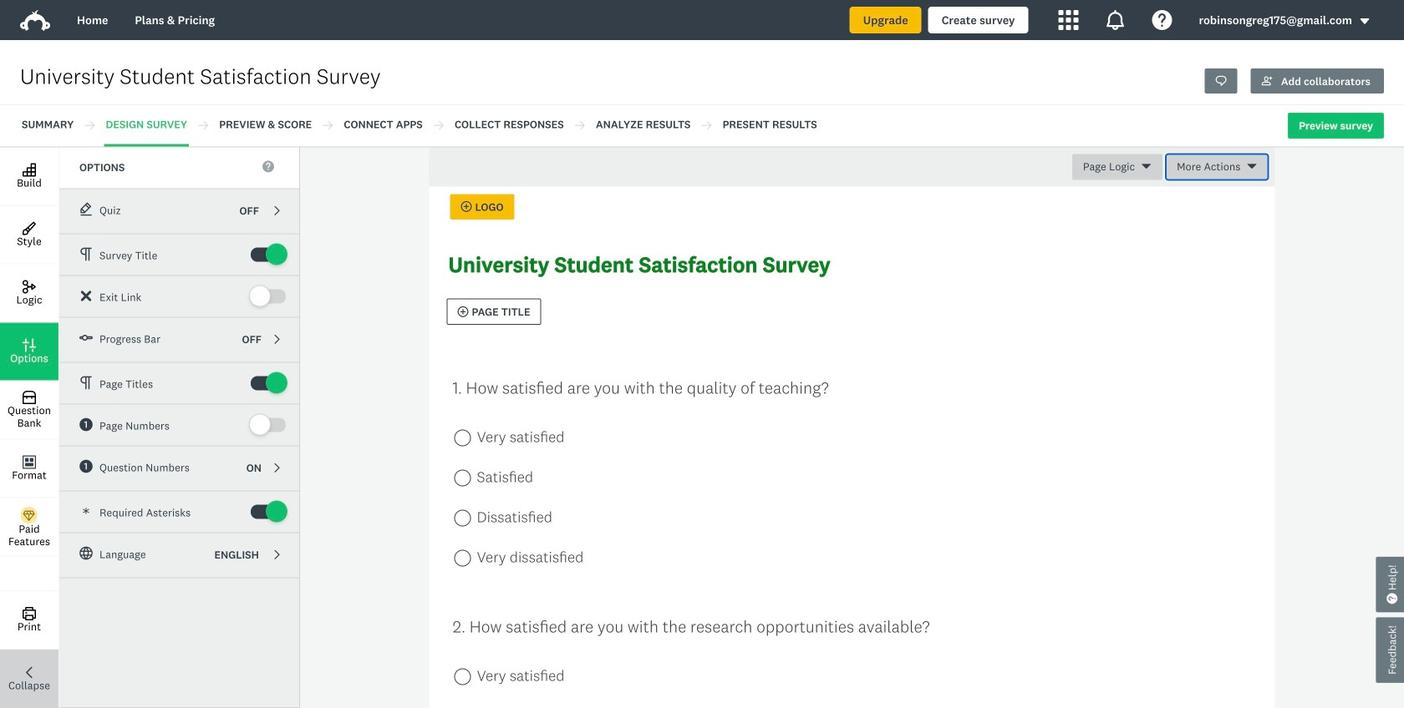 Task type: locate. For each thing, give the bounding box(es) containing it.
0 horizontal spatial products icon image
[[1058, 10, 1079, 30]]

dropdown arrow image
[[1359, 15, 1371, 27]]

1 products icon image from the left
[[1058, 10, 1079, 30]]

1 horizontal spatial products icon image
[[1105, 10, 1125, 30]]

products icon image
[[1058, 10, 1079, 30], [1105, 10, 1125, 30]]

surveymonkey logo image
[[20, 10, 50, 31]]

2 products icon image from the left
[[1105, 10, 1125, 30]]

help icon image
[[1152, 10, 1172, 30]]



Task type: vqa. For each thing, say whether or not it's contained in the screenshot.
Chevronright image
no



